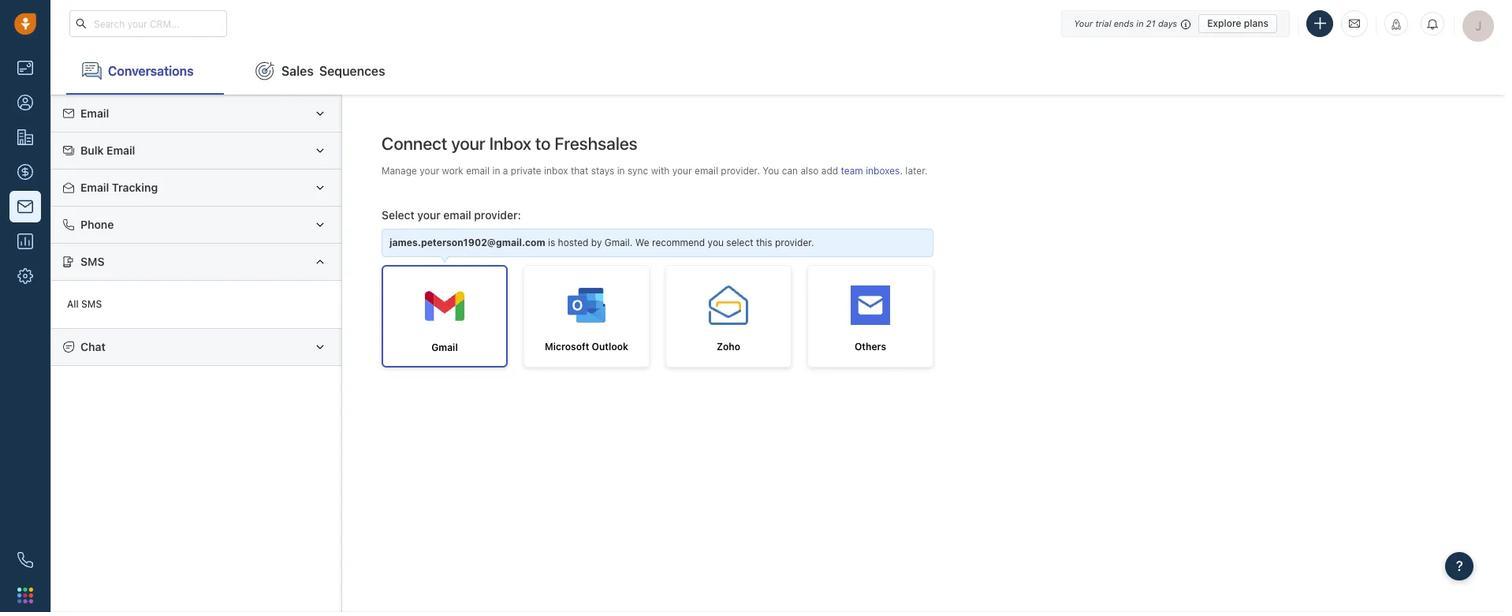Task type: locate. For each thing, give the bounding box(es) containing it.
in left a
[[493, 165, 500, 176]]

email up bulk
[[80, 106, 109, 120]]

in left the sync
[[617, 165, 625, 176]]

sequences
[[319, 64, 385, 78]]

1 horizontal spatial in
[[617, 165, 625, 176]]

days
[[1158, 18, 1178, 28]]

email right bulk
[[107, 144, 135, 157]]

sales
[[282, 64, 314, 78]]

is
[[548, 237, 555, 249]]

others
[[855, 341, 886, 353]]

email up james.peterson1902@gmail.com on the top left
[[444, 208, 471, 221]]

your
[[451, 133, 486, 154], [420, 165, 439, 176], [673, 165, 692, 176], [417, 208, 441, 221]]

provider. right this
[[775, 237, 814, 249]]

ends
[[1114, 18, 1134, 28]]

0 vertical spatial email
[[80, 106, 109, 120]]

sales sequences
[[282, 64, 385, 78]]

plans
[[1244, 17, 1269, 29]]

gmail.
[[605, 237, 633, 249]]

your up work
[[451, 133, 486, 154]]

provider:
[[474, 208, 521, 221]]

hosted
[[558, 237, 589, 249]]

email tracking
[[80, 181, 158, 194]]

in left 21
[[1137, 18, 1144, 28]]

1 horizontal spatial provider.
[[775, 237, 814, 249]]

you
[[763, 165, 779, 176]]

microsoft outlook
[[545, 341, 629, 353]]

bulk email
[[80, 144, 135, 157]]

trial
[[1096, 18, 1112, 28]]

1 vertical spatial provider.
[[775, 237, 814, 249]]

all sms
[[67, 298, 102, 310]]

sms
[[80, 255, 105, 268], [81, 298, 102, 310]]

phone element
[[9, 544, 41, 576]]

team inboxes. link
[[841, 165, 906, 176]]

2 vertical spatial email
[[80, 181, 109, 194]]

inboxes.
[[866, 165, 903, 176]]

connect
[[382, 133, 447, 154]]

this
[[756, 237, 773, 249]]

we
[[636, 237, 650, 249]]

outlook
[[592, 341, 629, 353]]

later.
[[906, 165, 928, 176]]

manage
[[382, 165, 417, 176]]

your trial ends in 21 days
[[1074, 18, 1178, 28]]

chat
[[80, 340, 106, 353]]

your right select
[[417, 208, 441, 221]]

with
[[651, 165, 670, 176]]

tab list
[[50, 47, 1506, 95]]

provider. left you
[[721, 165, 760, 176]]

2 horizontal spatial in
[[1137, 18, 1144, 28]]

your left work
[[420, 165, 439, 176]]

email up phone
[[80, 181, 109, 194]]

provider.
[[721, 165, 760, 176], [775, 237, 814, 249]]

others link
[[808, 265, 934, 368]]

by
[[591, 237, 602, 249]]

microsoft
[[545, 341, 589, 353]]

zoho link
[[666, 265, 792, 368]]

email image
[[1349, 17, 1360, 30]]

phone image
[[17, 552, 33, 568]]

sms right all
[[81, 298, 102, 310]]

email
[[466, 165, 490, 176], [695, 165, 718, 176], [444, 208, 471, 221]]

0 horizontal spatial provider.
[[721, 165, 760, 176]]

all
[[67, 298, 79, 310]]

select
[[727, 237, 754, 249]]

sms down phone
[[80, 255, 105, 268]]

phone
[[80, 218, 114, 231]]

conversations link
[[66, 47, 224, 95]]

email right work
[[466, 165, 490, 176]]

email
[[80, 106, 109, 120], [107, 144, 135, 157], [80, 181, 109, 194]]

0 vertical spatial provider.
[[721, 165, 760, 176]]

explore plans
[[1208, 17, 1269, 29]]

freshsales
[[555, 133, 638, 154]]

explore plans link
[[1199, 14, 1278, 33]]

in
[[1137, 18, 1144, 28], [493, 165, 500, 176], [617, 165, 625, 176]]



Task type: vqa. For each thing, say whether or not it's contained in the screenshot.
"Meeting" Button on the right top of the page
no



Task type: describe. For each thing, give the bounding box(es) containing it.
also
[[801, 165, 819, 176]]

your
[[1074, 18, 1093, 28]]

0 vertical spatial sms
[[80, 255, 105, 268]]

you
[[708, 237, 724, 249]]

manage your work email in a private inbox that stays in sync with your email provider. you can also add team inboxes. later.
[[382, 165, 928, 176]]

your right with
[[673, 165, 692, 176]]

Search your CRM... text field
[[69, 10, 227, 37]]

all sms link
[[59, 289, 334, 320]]

tracking
[[112, 181, 158, 194]]

james.peterson1902@gmail.com is hosted by gmail. we recommend you select this provider.
[[390, 237, 814, 249]]

zoho
[[717, 341, 741, 353]]

email for email
[[80, 106, 109, 120]]

stays
[[591, 165, 615, 176]]

email right with
[[695, 165, 718, 176]]

tab list containing conversations
[[50, 47, 1506, 95]]

your for to
[[451, 133, 486, 154]]

select your email provider:
[[382, 208, 521, 221]]

private
[[511, 165, 542, 176]]

james.peterson1902@gmail.com
[[390, 237, 545, 249]]

select
[[382, 208, 415, 221]]

sync
[[628, 165, 649, 176]]

recommend
[[652, 237, 705, 249]]

bulk
[[80, 144, 104, 157]]

inbox
[[489, 133, 532, 154]]

conversations
[[108, 64, 194, 78]]

add
[[822, 165, 839, 176]]

to
[[535, 133, 551, 154]]

freshworks switcher image
[[17, 587, 33, 603]]

explore
[[1208, 17, 1242, 29]]

microsoft outlook link
[[524, 265, 650, 368]]

email for email tracking
[[80, 181, 109, 194]]

team
[[841, 165, 863, 176]]

0 horizontal spatial in
[[493, 165, 500, 176]]

21
[[1147, 18, 1156, 28]]

can
[[782, 165, 798, 176]]

connect your inbox to freshsales
[[382, 133, 638, 154]]

that
[[571, 165, 589, 176]]

sales sequences link
[[240, 47, 401, 95]]

1 vertical spatial email
[[107, 144, 135, 157]]

work
[[442, 165, 464, 176]]

a
[[503, 165, 508, 176]]

inbox
[[544, 165, 568, 176]]

gmail link
[[382, 265, 508, 368]]

1 vertical spatial sms
[[81, 298, 102, 310]]

your for email
[[420, 165, 439, 176]]

gmail
[[432, 342, 458, 354]]

your for provider:
[[417, 208, 441, 221]]



